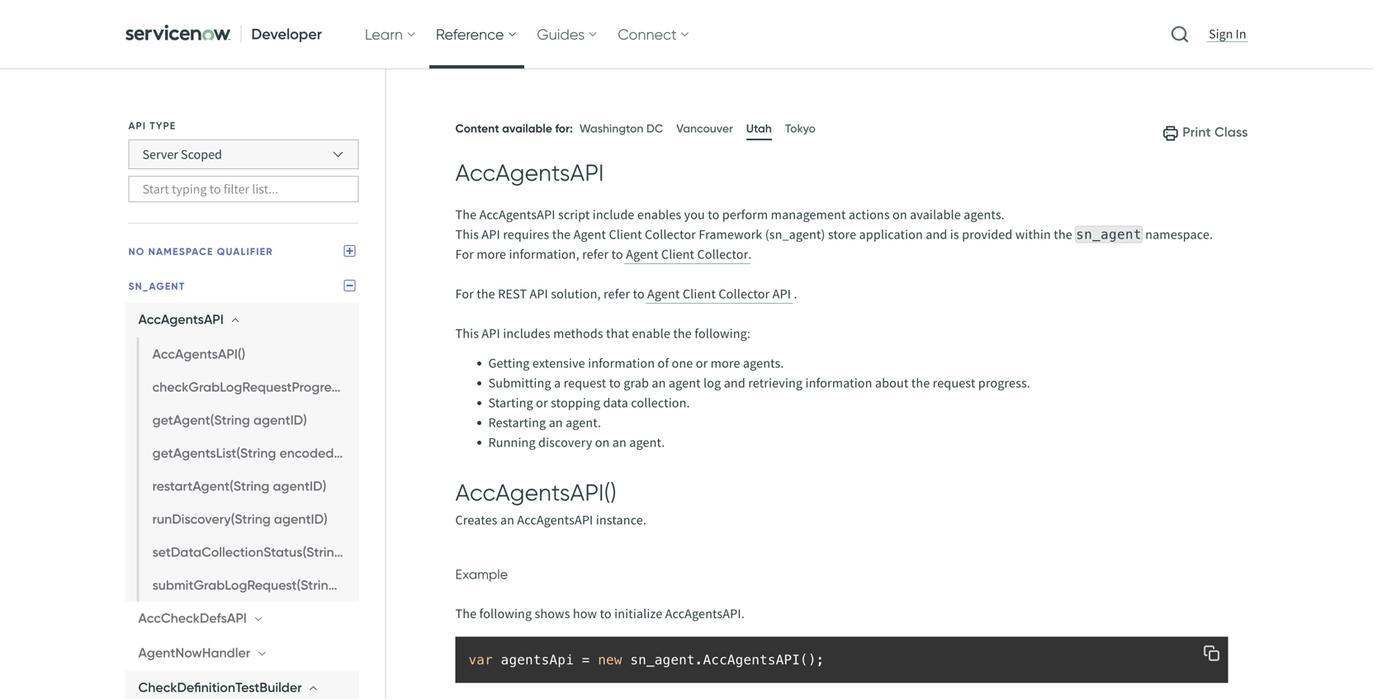 Task type: locate. For each thing, give the bounding box(es) containing it.
guides button
[[531, 0, 605, 69]]

connect button
[[611, 0, 697, 69]]

reference button
[[429, 0, 524, 69]]

developer link
[[119, 0, 332, 69]]

sign in button
[[1206, 25, 1250, 43]]

sign
[[1209, 26, 1233, 42]]

guides
[[537, 25, 585, 43]]



Task type: describe. For each thing, give the bounding box(es) containing it.
reference
[[436, 25, 504, 43]]

connect
[[618, 25, 677, 43]]

learn button
[[358, 0, 423, 69]]

in
[[1236, 26, 1247, 42]]

sign in
[[1209, 26, 1247, 42]]

learn
[[365, 25, 403, 43]]

developer
[[251, 25, 322, 43]]



